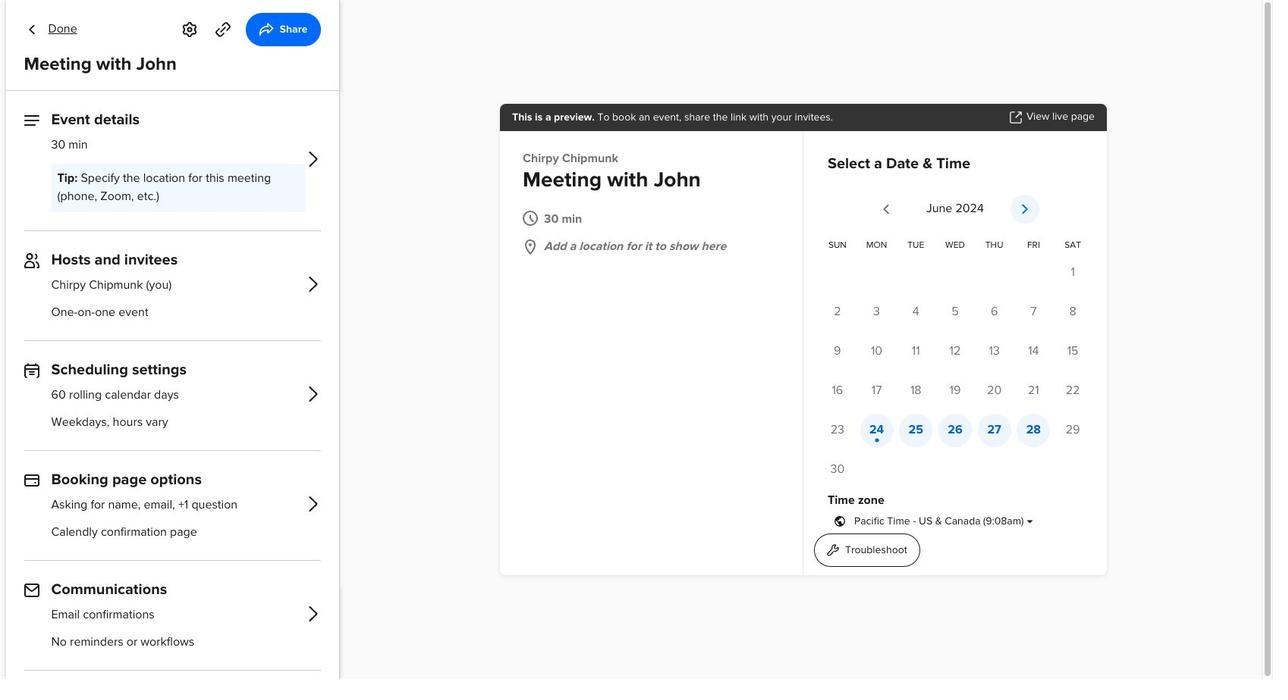 Task type: describe. For each thing, give the bounding box(es) containing it.
select a day element
[[818, 235, 1093, 493]]

main navigation element
[[0, 0, 197, 680]]



Task type: vqa. For each thing, say whether or not it's contained in the screenshot.
MAIN NAVIGATION element
yes



Task type: locate. For each thing, give the bounding box(es) containing it.
set up the basics progress progress bar
[[1072, 638, 1117, 646]]

cell
[[1054, 256, 1093, 290], [818, 296, 857, 329], [857, 296, 897, 329], [897, 296, 936, 329], [936, 296, 975, 329], [975, 296, 1014, 329], [1014, 296, 1054, 329], [1054, 296, 1093, 329], [818, 335, 857, 369], [857, 335, 897, 369], [897, 335, 936, 369], [936, 335, 975, 369], [975, 335, 1014, 369], [1014, 335, 1054, 369], [1054, 335, 1093, 369], [818, 375, 857, 408], [857, 375, 897, 408], [897, 375, 936, 408], [936, 375, 975, 408], [975, 375, 1014, 408], [1014, 375, 1054, 408], [1054, 375, 1093, 408], [818, 414, 857, 448], [857, 414, 897, 448], [897, 414, 936, 448], [936, 414, 975, 448], [975, 414, 1014, 448], [1014, 414, 1054, 448], [1054, 414, 1093, 448], [818, 454, 857, 487]]

open in new window image
[[1010, 111, 1022, 124]]

calendly image
[[42, 18, 117, 39]]



